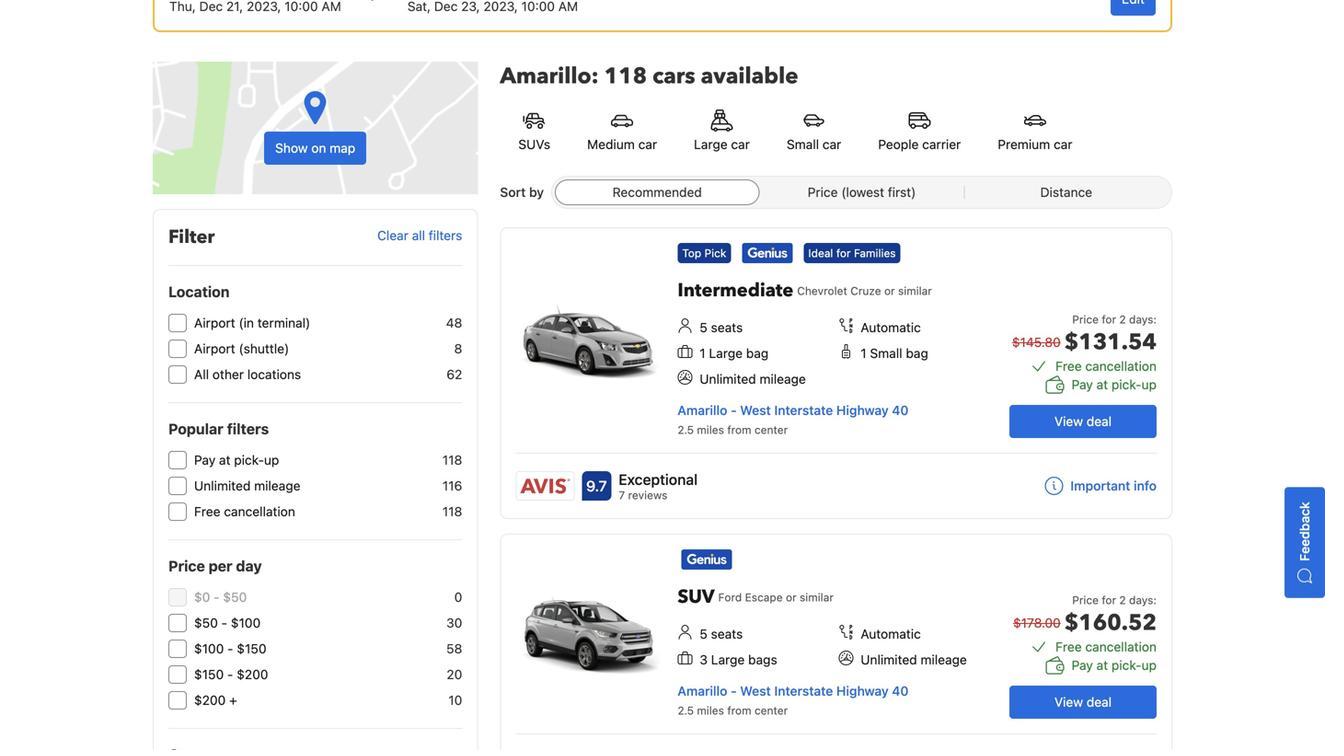 Task type: vqa. For each thing, say whether or not it's contained in the screenshot.
"*"
no



Task type: describe. For each thing, give the bounding box(es) containing it.
116
[[443, 478, 462, 493]]

sort by element
[[552, 176, 1173, 209]]

terminal)
[[258, 315, 311, 331]]

large inside button
[[694, 137, 728, 152]]

by
[[529, 185, 544, 200]]

1 horizontal spatial $200
[[237, 667, 268, 682]]

view deal for $160.52
[[1055, 695, 1112, 710]]

map
[[330, 140, 356, 156]]

- for 30
[[222, 615, 227, 631]]

large for intermediate
[[709, 346, 743, 361]]

1 vertical spatial unlimited mileage
[[194, 478, 301, 493]]

1 horizontal spatial mileage
[[760, 371, 806, 387]]

important info
[[1071, 478, 1157, 493]]

small car button
[[769, 99, 860, 165]]

3 large bags
[[700, 652, 778, 667]]

medium
[[587, 137, 635, 152]]

5 for intermediate
[[700, 320, 708, 335]]

view deal for $131.54
[[1055, 414, 1112, 429]]

pay for $131.54
[[1072, 377, 1094, 392]]

1 horizontal spatial $150
[[237, 641, 267, 656]]

all
[[194, 367, 209, 382]]

1 vertical spatial pay at pick-up
[[194, 453, 279, 468]]

5 seats for intermediate
[[700, 320, 743, 335]]

2 for $131.54
[[1120, 313, 1127, 326]]

1 horizontal spatial unlimited
[[700, 371, 756, 387]]

$145.80
[[1013, 335, 1061, 350]]

filter
[[168, 225, 215, 250]]

1 vertical spatial $150
[[194, 667, 224, 682]]

small car
[[787, 137, 842, 152]]

premium
[[998, 137, 1051, 152]]

families
[[854, 247, 896, 260]]

0 vertical spatial for
[[837, 247, 851, 260]]

amarillo:
[[500, 61, 599, 92]]

top pick
[[683, 247, 727, 260]]

automatic for suv
[[861, 627, 921, 642]]

people
[[879, 137, 919, 152]]

large for suv
[[711, 652, 745, 667]]

amarillo: 118 cars available
[[500, 61, 799, 92]]

highway for suv
[[837, 684, 889, 699]]

medium car
[[587, 137, 657, 152]]

58
[[447, 641, 462, 656]]

location
[[168, 283, 230, 301]]

suvs button
[[500, 99, 569, 165]]

recommended
[[613, 185, 702, 200]]

1 for 1 small bag
[[861, 346, 867, 361]]

other
[[213, 367, 244, 382]]

(lowest
[[842, 185, 885, 200]]

per
[[209, 557, 233, 575]]

exceptional
[[619, 471, 698, 488]]

10
[[449, 693, 462, 708]]

info
[[1134, 478, 1157, 493]]

+
[[229, 693, 237, 708]]

2.5 for intermediate
[[678, 423, 694, 436]]

locations
[[247, 367, 301, 382]]

2.5 for suv
[[678, 704, 694, 717]]

- down 1 large bag
[[731, 403, 737, 418]]

customer rating 9.7 exceptional element
[[619, 469, 698, 491]]

price for price (lowest first)
[[808, 185, 838, 200]]

2 for $160.52
[[1120, 594, 1127, 607]]

suvs
[[519, 137, 551, 152]]

intermediate
[[678, 278, 794, 303]]

price for price for 2 days: $145.80 $131.54
[[1073, 313, 1099, 326]]

show on map button
[[153, 62, 478, 194]]

airport (in terminal)
[[194, 315, 311, 331]]

0 horizontal spatial $200
[[194, 693, 226, 708]]

free for $160.52
[[1056, 639, 1082, 655]]

small inside button
[[787, 137, 819, 152]]

clear all filters button
[[377, 228, 462, 243]]

$150 - $200
[[194, 667, 268, 682]]

airport (shuttle)
[[194, 341, 289, 356]]

pick- for $131.54
[[1112, 377, 1142, 392]]

0 vertical spatial $100
[[231, 615, 261, 631]]

cancellation for $131.54
[[1086, 359, 1157, 374]]

ideal for families
[[809, 247, 896, 260]]

1 small bag
[[861, 346, 929, 361]]

price for 2 days: $178.00 $160.52
[[1014, 594, 1157, 638]]

8
[[454, 341, 462, 356]]

amarillo - west interstate highway 40 2.5 miles from center for intermediate
[[678, 403, 909, 436]]

1 vertical spatial free cancellation
[[194, 504, 295, 519]]

free cancellation for $160.52
[[1056, 639, 1157, 655]]

clear
[[377, 228, 409, 243]]

exceptional 7 reviews
[[619, 471, 698, 502]]

1 vertical spatial $50
[[194, 615, 218, 631]]

bags
[[749, 652, 778, 667]]

30
[[447, 615, 462, 631]]

1 vertical spatial unlimited
[[194, 478, 251, 493]]

0 vertical spatial 118
[[605, 61, 647, 92]]

miles for intermediate
[[697, 423, 725, 436]]

premium car
[[998, 137, 1073, 152]]

available
[[701, 61, 799, 92]]

$131.54
[[1065, 327, 1157, 358]]

highway for intermediate
[[837, 403, 889, 418]]

2 horizontal spatial unlimited
[[861, 652, 918, 667]]

product card group containing $160.52
[[500, 534, 1173, 750]]

all
[[412, 228, 425, 243]]

show on map
[[275, 140, 356, 156]]

$50 - $100
[[194, 615, 261, 631]]

1 horizontal spatial $50
[[223, 590, 247, 605]]

2 horizontal spatial unlimited mileage
[[861, 652, 967, 667]]

from for suv
[[728, 704, 752, 717]]

(in
[[239, 315, 254, 331]]

7
[[619, 489, 625, 502]]

view deal button for $160.52
[[1010, 686, 1157, 719]]

40 for intermediate
[[892, 403, 909, 418]]

car for small car
[[823, 137, 842, 152]]

0 vertical spatial unlimited mileage
[[700, 371, 806, 387]]

suv ford escape or similar
[[678, 585, 834, 610]]

pay at pick-up for $160.52
[[1072, 658, 1157, 673]]

price for price for 2 days: $178.00 $160.52
[[1073, 594, 1099, 607]]

large car button
[[676, 99, 769, 165]]

people carrier
[[879, 137, 961, 152]]

0
[[454, 590, 462, 605]]

(shuttle)
[[239, 341, 289, 356]]

suv
[[678, 585, 715, 610]]

airport for airport (in terminal)
[[194, 315, 235, 331]]

first)
[[888, 185, 916, 200]]

large car
[[694, 137, 750, 152]]

all other locations
[[194, 367, 301, 382]]

price for 2 days: $145.80 $131.54
[[1013, 313, 1157, 358]]

intermediate chevrolet cruze or similar
[[678, 278, 932, 303]]

0 horizontal spatial $100
[[194, 641, 224, 656]]

62
[[447, 367, 462, 382]]

search summary element
[[153, 0, 1173, 32]]

2 vertical spatial mileage
[[921, 652, 967, 667]]

drop-off date element
[[408, 0, 578, 16]]

top
[[683, 247, 702, 260]]

1 for 1 large bag
[[700, 346, 706, 361]]

1 large bag
[[700, 346, 769, 361]]

$160.52
[[1065, 608, 1157, 638]]

bag for 1 large bag
[[746, 346, 769, 361]]

seats for suv
[[711, 627, 743, 642]]

chevrolet
[[798, 284, 848, 297]]

5 for suv
[[700, 627, 708, 642]]

sort
[[500, 185, 526, 200]]



Task type: locate. For each thing, give the bounding box(es) containing it.
at
[[1097, 377, 1109, 392], [219, 453, 231, 468], [1097, 658, 1109, 673]]

2 vertical spatial free
[[1056, 639, 1082, 655]]

2 view deal button from the top
[[1010, 686, 1157, 719]]

for up $131.54
[[1102, 313, 1117, 326]]

2 bag from the left
[[906, 346, 929, 361]]

0 horizontal spatial $50
[[194, 615, 218, 631]]

- down 3 large bags
[[731, 684, 737, 699]]

0 horizontal spatial filters
[[227, 420, 269, 438]]

2 product card group from the top
[[500, 534, 1173, 750]]

0 vertical spatial center
[[755, 423, 788, 436]]

miles down the 3
[[697, 704, 725, 717]]

1 5 from the top
[[700, 320, 708, 335]]

1 vertical spatial 2.5
[[678, 704, 694, 717]]

or for suv
[[786, 591, 797, 604]]

$0 - $50
[[194, 590, 247, 605]]

center down 1 large bag
[[755, 423, 788, 436]]

deal for $160.52
[[1087, 695, 1112, 710]]

$200 left +
[[194, 693, 226, 708]]

cancellation down $131.54
[[1086, 359, 1157, 374]]

for inside price for 2 days: $178.00 $160.52
[[1102, 594, 1117, 607]]

118 for pay at pick-up
[[443, 453, 462, 468]]

pick- down $131.54
[[1112, 377, 1142, 392]]

0 horizontal spatial $150
[[194, 667, 224, 682]]

free cancellation up the day
[[194, 504, 295, 519]]

seats up 3 large bags
[[711, 627, 743, 642]]

amarillo - west interstate highway 40 button down bags
[[678, 684, 909, 699]]

from for intermediate
[[728, 423, 752, 436]]

view up important
[[1055, 414, 1084, 429]]

price inside price for 2 days: $178.00 $160.52
[[1073, 594, 1099, 607]]

days: inside price for 2 days: $145.80 $131.54
[[1130, 313, 1157, 326]]

0 horizontal spatial unlimited mileage
[[194, 478, 301, 493]]

similar right escape
[[800, 591, 834, 604]]

premium car button
[[980, 99, 1091, 165]]

cancellation up the day
[[224, 504, 295, 519]]

view deal button for $131.54
[[1010, 405, 1157, 438]]

popular filters
[[168, 420, 269, 438]]

1 vertical spatial free
[[194, 504, 221, 519]]

2 vertical spatial 118
[[443, 504, 462, 519]]

up down '$160.52'
[[1142, 658, 1157, 673]]

view for $160.52
[[1055, 695, 1084, 710]]

amarillo - west interstate highway 40 button
[[678, 403, 909, 418], [678, 684, 909, 699]]

2 center from the top
[[755, 704, 788, 717]]

or right escape
[[786, 591, 797, 604]]

on
[[311, 140, 326, 156]]

48
[[446, 315, 462, 331]]

2 amarillo - west interstate highway 40 2.5 miles from center from the top
[[678, 684, 909, 717]]

0 vertical spatial filters
[[429, 228, 462, 243]]

0 vertical spatial airport
[[194, 315, 235, 331]]

1 view from the top
[[1055, 414, 1084, 429]]

0 vertical spatial amarillo - west interstate highway 40 button
[[678, 403, 909, 418]]

1 miles from the top
[[697, 423, 725, 436]]

1 vertical spatial at
[[219, 453, 231, 468]]

interstate for suv
[[775, 684, 833, 699]]

1 interstate from the top
[[775, 403, 833, 418]]

bag for 1 small bag
[[906, 346, 929, 361]]

days: inside price for 2 days: $178.00 $160.52
[[1130, 594, 1157, 607]]

2 vertical spatial cancellation
[[1086, 639, 1157, 655]]

for up '$160.52'
[[1102, 594, 1117, 607]]

1 vertical spatial 118
[[443, 453, 462, 468]]

9.7
[[586, 477, 607, 495]]

0 horizontal spatial small
[[787, 137, 819, 152]]

similar for suv
[[800, 591, 834, 604]]

1 vertical spatial view
[[1055, 695, 1084, 710]]

days: for $131.54
[[1130, 313, 1157, 326]]

1 vertical spatial large
[[709, 346, 743, 361]]

filters
[[429, 228, 462, 243], [227, 420, 269, 438]]

2 amarillo from the top
[[678, 684, 728, 699]]

0 vertical spatial pay
[[1072, 377, 1094, 392]]

1 vertical spatial 40
[[892, 684, 909, 699]]

1 days: from the top
[[1130, 313, 1157, 326]]

pick
[[705, 247, 727, 260]]

for right ideal
[[837, 247, 851, 260]]

2 2.5 from the top
[[678, 704, 694, 717]]

price up $131.54
[[1073, 313, 1099, 326]]

0 horizontal spatial unlimited
[[194, 478, 251, 493]]

0 vertical spatial automatic
[[861, 320, 921, 335]]

price up '$160.52'
[[1073, 594, 1099, 607]]

clear all filters
[[377, 228, 462, 243]]

$100 up $100 - $150
[[231, 615, 261, 631]]

0 vertical spatial large
[[694, 137, 728, 152]]

40 for suv
[[892, 684, 909, 699]]

free cancellation down $131.54
[[1056, 359, 1157, 374]]

2 5 from the top
[[700, 627, 708, 642]]

mileage
[[760, 371, 806, 387], [254, 478, 301, 493], [921, 652, 967, 667]]

1 highway from the top
[[837, 403, 889, 418]]

car
[[639, 137, 657, 152], [731, 137, 750, 152], [823, 137, 842, 152], [1054, 137, 1073, 152]]

up down $131.54
[[1142, 377, 1157, 392]]

price inside sort by 'element'
[[808, 185, 838, 200]]

1 vertical spatial center
[[755, 704, 788, 717]]

automatic for intermediate
[[861, 320, 921, 335]]

view deal button up important
[[1010, 405, 1157, 438]]

1 vertical spatial amarillo
[[678, 684, 728, 699]]

2 airport from the top
[[194, 341, 235, 356]]

2 interstate from the top
[[775, 684, 833, 699]]

2 40 from the top
[[892, 684, 909, 699]]

0 vertical spatial $50
[[223, 590, 247, 605]]

medium car button
[[569, 99, 676, 165]]

0 vertical spatial or
[[885, 284, 895, 297]]

days:
[[1130, 313, 1157, 326], [1130, 594, 1157, 607]]

2 automatic from the top
[[861, 627, 921, 642]]

pay at pick-up
[[1072, 377, 1157, 392], [194, 453, 279, 468], [1072, 658, 1157, 673]]

view down $178.00
[[1055, 695, 1084, 710]]

2 up '$160.52'
[[1120, 594, 1127, 607]]

-
[[731, 403, 737, 418], [214, 590, 220, 605], [222, 615, 227, 631], [228, 641, 233, 656], [227, 667, 233, 682], [731, 684, 737, 699]]

0 vertical spatial $150
[[237, 641, 267, 656]]

cancellation down '$160.52'
[[1086, 639, 1157, 655]]

2 from from the top
[[728, 704, 752, 717]]

- down $0 - $50
[[222, 615, 227, 631]]

unlimited mileage
[[700, 371, 806, 387], [194, 478, 301, 493], [861, 652, 967, 667]]

1 down cruze
[[861, 346, 867, 361]]

1 amarillo from the top
[[678, 403, 728, 418]]

$0
[[194, 590, 210, 605]]

amarillo for suv
[[678, 684, 728, 699]]

large up recommended
[[694, 137, 728, 152]]

pay at pick-up down '$160.52'
[[1072, 658, 1157, 673]]

seats for intermediate
[[711, 320, 743, 335]]

pay at pick-up down $131.54
[[1072, 377, 1157, 392]]

days: for $160.52
[[1130, 594, 1157, 607]]

$150 up $200 +
[[194, 667, 224, 682]]

1 horizontal spatial small
[[870, 346, 903, 361]]

0 vertical spatial $200
[[237, 667, 268, 682]]

0 horizontal spatial mileage
[[254, 478, 301, 493]]

view deal down '$160.52'
[[1055, 695, 1112, 710]]

automatic
[[861, 320, 921, 335], [861, 627, 921, 642]]

0 vertical spatial pick-
[[1112, 377, 1142, 392]]

1 from from the top
[[728, 423, 752, 436]]

car for premium car
[[1054, 137, 1073, 152]]

at down $131.54
[[1097, 377, 1109, 392]]

at down popular filters on the left bottom
[[219, 453, 231, 468]]

9.7 element
[[582, 471, 612, 501]]

- for 20
[[227, 667, 233, 682]]

at down '$160.52'
[[1097, 658, 1109, 673]]

1 west from the top
[[741, 403, 771, 418]]

2 west from the top
[[741, 684, 771, 699]]

0 vertical spatial cancellation
[[1086, 359, 1157, 374]]

2 vertical spatial pay
[[1072, 658, 1094, 673]]

amarillo - west interstate highway 40 2.5 miles from center down bags
[[678, 684, 909, 717]]

2 deal from the top
[[1087, 695, 1112, 710]]

days: up $131.54
[[1130, 313, 1157, 326]]

price for price per day
[[168, 557, 205, 575]]

large right the 3
[[711, 652, 745, 667]]

1 1 from the left
[[700, 346, 706, 361]]

west
[[741, 403, 771, 418], [741, 684, 771, 699]]

at for $131.54
[[1097, 377, 1109, 392]]

0 vertical spatial highway
[[837, 403, 889, 418]]

price per day
[[168, 557, 262, 575]]

$50
[[223, 590, 247, 605], [194, 615, 218, 631]]

car right 'premium' on the top of page
[[1054, 137, 1073, 152]]

2 1 from the left
[[861, 346, 867, 361]]

escape
[[745, 591, 783, 604]]

similar right cruze
[[899, 284, 932, 297]]

distance
[[1041, 185, 1093, 200]]

2 horizontal spatial mileage
[[921, 652, 967, 667]]

price inside price for 2 days: $145.80 $131.54
[[1073, 313, 1099, 326]]

car right medium
[[639, 137, 657, 152]]

3 car from the left
[[823, 137, 842, 152]]

amarillo - west interstate highway 40 button for suv
[[678, 684, 909, 699]]

similar
[[899, 284, 932, 297], [800, 591, 834, 604]]

feedback button
[[1285, 487, 1326, 598]]

0 vertical spatial amarillo - west interstate highway 40 2.5 miles from center
[[678, 403, 909, 436]]

0 vertical spatial up
[[1142, 377, 1157, 392]]

for inside price for 2 days: $145.80 $131.54
[[1102, 313, 1117, 326]]

from down 3 large bags
[[728, 704, 752, 717]]

1 vertical spatial west
[[741, 684, 771, 699]]

center for suv
[[755, 704, 788, 717]]

amarillo - west interstate highway 40 button for intermediate
[[678, 403, 909, 418]]

center for intermediate
[[755, 423, 788, 436]]

view
[[1055, 414, 1084, 429], [1055, 695, 1084, 710]]

0 vertical spatial from
[[728, 423, 752, 436]]

feedback
[[1298, 502, 1313, 561]]

1 vertical spatial deal
[[1087, 695, 1112, 710]]

5
[[700, 320, 708, 335], [700, 627, 708, 642]]

or for intermediate
[[885, 284, 895, 297]]

amarillo - west interstate highway 40 2.5 miles from center
[[678, 403, 909, 436], [678, 684, 909, 717]]

similar inside suv ford escape or similar
[[800, 591, 834, 604]]

2 inside price for 2 days: $178.00 $160.52
[[1120, 594, 1127, 607]]

for
[[837, 247, 851, 260], [1102, 313, 1117, 326], [1102, 594, 1117, 607]]

small down cruze
[[870, 346, 903, 361]]

days: up '$160.52'
[[1130, 594, 1157, 607]]

5 up 1 large bag
[[700, 320, 708, 335]]

$100
[[231, 615, 261, 631], [194, 641, 224, 656]]

ford
[[719, 591, 742, 604]]

car for large car
[[731, 137, 750, 152]]

- for 58
[[228, 641, 233, 656]]

view for $131.54
[[1055, 414, 1084, 429]]

or inside intermediate chevrolet cruze or similar
[[885, 284, 895, 297]]

or inside suv ford escape or similar
[[786, 591, 797, 604]]

at for $160.52
[[1097, 658, 1109, 673]]

20
[[447, 667, 462, 682]]

1 vertical spatial 2
[[1120, 594, 1127, 607]]

5 seats for suv
[[700, 627, 743, 642]]

pay down price for 2 days: $145.80 $131.54
[[1072, 377, 1094, 392]]

amarillo down the 3
[[678, 684, 728, 699]]

pick- down '$160.52'
[[1112, 658, 1142, 673]]

free cancellation for $131.54
[[1056, 359, 1157, 374]]

$100 down $50 - $100
[[194, 641, 224, 656]]

1 2.5 from the top
[[678, 423, 694, 436]]

5 up the 3
[[700, 627, 708, 642]]

2 5 seats from the top
[[700, 627, 743, 642]]

40
[[892, 403, 909, 418], [892, 684, 909, 699]]

0 vertical spatial view deal button
[[1010, 405, 1157, 438]]

people carrier button
[[860, 99, 980, 165]]

118 down 116
[[443, 504, 462, 519]]

2 days: from the top
[[1130, 594, 1157, 607]]

interstate
[[775, 403, 833, 418], [775, 684, 833, 699]]

pick-
[[1112, 377, 1142, 392], [234, 453, 264, 468], [1112, 658, 1142, 673]]

sort by
[[500, 185, 544, 200]]

1 center from the top
[[755, 423, 788, 436]]

0 vertical spatial days:
[[1130, 313, 1157, 326]]

1 horizontal spatial bag
[[906, 346, 929, 361]]

2 2 from the top
[[1120, 594, 1127, 607]]

1 vertical spatial $200
[[194, 693, 226, 708]]

deal down '$160.52'
[[1087, 695, 1112, 710]]

1 vertical spatial highway
[[837, 684, 889, 699]]

1 seats from the top
[[711, 320, 743, 335]]

2 seats from the top
[[711, 627, 743, 642]]

miles for suv
[[697, 704, 725, 717]]

1 vertical spatial view deal button
[[1010, 686, 1157, 719]]

important
[[1071, 478, 1131, 493]]

1 vertical spatial mileage
[[254, 478, 301, 493]]

- for 0
[[214, 590, 220, 605]]

center down bags
[[755, 704, 788, 717]]

1 vertical spatial airport
[[194, 341, 235, 356]]

5 seats
[[700, 320, 743, 335], [700, 627, 743, 642]]

cancellation for $160.52
[[1086, 639, 1157, 655]]

airport up 'all' at the left of page
[[194, 341, 235, 356]]

amarillo - west interstate highway 40 2.5 miles from center for suv
[[678, 684, 909, 717]]

0 vertical spatial amarillo
[[678, 403, 728, 418]]

pay at pick-up for $131.54
[[1072, 377, 1157, 392]]

car up price (lowest first)
[[823, 137, 842, 152]]

view deal up important
[[1055, 414, 1112, 429]]

1 vertical spatial from
[[728, 704, 752, 717]]

1 horizontal spatial filters
[[429, 228, 462, 243]]

1 vertical spatial view deal
[[1055, 695, 1112, 710]]

amarillo for intermediate
[[678, 403, 728, 418]]

small up price (lowest first)
[[787, 137, 819, 152]]

from down 1 large bag
[[728, 423, 752, 436]]

1 product card group from the top
[[500, 227, 1179, 519]]

2 inside price for 2 days: $145.80 $131.54
[[1120, 313, 1127, 326]]

2 view deal from the top
[[1055, 695, 1112, 710]]

- right $0
[[214, 590, 220, 605]]

large down intermediate
[[709, 346, 743, 361]]

1 horizontal spatial similar
[[899, 284, 932, 297]]

up for $131.54
[[1142, 377, 1157, 392]]

1 vertical spatial cancellation
[[224, 504, 295, 519]]

2 vertical spatial large
[[711, 652, 745, 667]]

west for suv
[[741, 684, 771, 699]]

1 vertical spatial for
[[1102, 313, 1117, 326]]

ideal
[[809, 247, 834, 260]]

0 vertical spatial pay at pick-up
[[1072, 377, 1157, 392]]

0 vertical spatial view
[[1055, 414, 1084, 429]]

1 vertical spatial product card group
[[500, 534, 1173, 750]]

1 40 from the top
[[892, 403, 909, 418]]

0 horizontal spatial similar
[[800, 591, 834, 604]]

118 for free cancellation
[[443, 504, 462, 519]]

miles up customer rating 9.7 exceptional element
[[697, 423, 725, 436]]

car down available in the right top of the page
[[731, 137, 750, 152]]

2 view from the top
[[1055, 695, 1084, 710]]

$50 down $0
[[194, 615, 218, 631]]

or right cruze
[[885, 284, 895, 297]]

1 view deal button from the top
[[1010, 405, 1157, 438]]

west down bags
[[741, 684, 771, 699]]

$100 - $150
[[194, 641, 267, 656]]

reviews
[[628, 489, 668, 502]]

up for $160.52
[[1142, 658, 1157, 673]]

0 vertical spatial unlimited
[[700, 371, 756, 387]]

filters right popular
[[227, 420, 269, 438]]

free down price for 2 days: $178.00 $160.52
[[1056, 639, 1082, 655]]

pay down popular
[[194, 453, 216, 468]]

view deal
[[1055, 414, 1112, 429], [1055, 695, 1112, 710]]

2 vertical spatial for
[[1102, 594, 1117, 607]]

118 up 116
[[443, 453, 462, 468]]

filters inside button
[[429, 228, 462, 243]]

4 car from the left
[[1054, 137, 1073, 152]]

$200 up +
[[237, 667, 268, 682]]

2
[[1120, 313, 1127, 326], [1120, 594, 1127, 607]]

1 vertical spatial up
[[264, 453, 279, 468]]

1 down intermediate
[[700, 346, 706, 361]]

0 horizontal spatial or
[[786, 591, 797, 604]]

1 horizontal spatial or
[[885, 284, 895, 297]]

pick- down popular filters on the left bottom
[[234, 453, 264, 468]]

pick- for $160.52
[[1112, 658, 1142, 673]]

$150 up "$150 - $200"
[[237, 641, 267, 656]]

0 vertical spatial deal
[[1087, 414, 1112, 429]]

$50 up $50 - $100
[[223, 590, 247, 605]]

1 view deal from the top
[[1055, 414, 1112, 429]]

free for $131.54
[[1056, 359, 1082, 374]]

free up price per day
[[194, 504, 221, 519]]

price left (lowest
[[808, 185, 838, 200]]

1 vertical spatial pick-
[[234, 453, 264, 468]]

pick-up date element
[[169, 0, 341, 16]]

$200
[[237, 667, 268, 682], [194, 693, 226, 708]]

1 deal from the top
[[1087, 414, 1112, 429]]

2 vertical spatial unlimited mileage
[[861, 652, 967, 667]]

0 vertical spatial free cancellation
[[1056, 359, 1157, 374]]

1 amarillo - west interstate highway 40 button from the top
[[678, 403, 909, 418]]

product card group containing $131.54
[[500, 227, 1179, 519]]

seats up 1 large bag
[[711, 320, 743, 335]]

5 seats up 1 large bag
[[700, 320, 743, 335]]

1 vertical spatial 5 seats
[[700, 627, 743, 642]]

2 vertical spatial at
[[1097, 658, 1109, 673]]

1 5 seats from the top
[[700, 320, 743, 335]]

0 vertical spatial 5
[[700, 320, 708, 335]]

1 horizontal spatial $100
[[231, 615, 261, 631]]

2 highway from the top
[[837, 684, 889, 699]]

day
[[236, 557, 262, 575]]

view deal button
[[1010, 405, 1157, 438], [1010, 686, 1157, 719]]

west for intermediate
[[741, 403, 771, 418]]

2 miles from the top
[[697, 704, 725, 717]]

- up "$150 - $200"
[[228, 641, 233, 656]]

pay at pick-up down popular filters on the left bottom
[[194, 453, 279, 468]]

important info button
[[1045, 477, 1157, 495]]

2 vertical spatial pay at pick-up
[[1072, 658, 1157, 673]]

deal
[[1087, 414, 1112, 429], [1087, 695, 1112, 710]]

west down 1 large bag
[[741, 403, 771, 418]]

cars
[[653, 61, 696, 92]]

2 car from the left
[[731, 137, 750, 152]]

free down price for 2 days: $145.80 $131.54
[[1056, 359, 1082, 374]]

$178.00
[[1014, 615, 1061, 631]]

0 vertical spatial 5 seats
[[700, 320, 743, 335]]

view deal button down '$160.52'
[[1010, 686, 1157, 719]]

bag
[[746, 346, 769, 361], [906, 346, 929, 361]]

similar inside intermediate chevrolet cruze or similar
[[899, 284, 932, 297]]

deal up important
[[1087, 414, 1112, 429]]

deal for $131.54
[[1087, 414, 1112, 429]]

product card group
[[500, 227, 1179, 519], [500, 534, 1173, 750]]

2 amarillo - west interstate highway 40 button from the top
[[678, 684, 909, 699]]

price left the per
[[168, 557, 205, 575]]

car for medium car
[[639, 137, 657, 152]]

carrier
[[923, 137, 961, 152]]

1 airport from the top
[[194, 315, 235, 331]]

1 vertical spatial filters
[[227, 420, 269, 438]]

amarillo down 1 large bag
[[678, 403, 728, 418]]

interstate for intermediate
[[775, 403, 833, 418]]

free
[[1056, 359, 1082, 374], [194, 504, 221, 519], [1056, 639, 1082, 655]]

0 vertical spatial 2.5
[[678, 423, 694, 436]]

similar for intermediate
[[899, 284, 932, 297]]

airport for airport (shuttle)
[[194, 341, 235, 356]]

1 vertical spatial pay
[[194, 453, 216, 468]]

2 vertical spatial pick-
[[1112, 658, 1142, 673]]

seats
[[711, 320, 743, 335], [711, 627, 743, 642]]

cruze
[[851, 284, 882, 297]]

1 vertical spatial $100
[[194, 641, 224, 656]]

1 automatic from the top
[[861, 320, 921, 335]]

0 vertical spatial 2
[[1120, 313, 1127, 326]]

0 vertical spatial interstate
[[775, 403, 833, 418]]

0 vertical spatial product card group
[[500, 227, 1179, 519]]

0 horizontal spatial bag
[[746, 346, 769, 361]]

amarillo - west interstate highway 40 button down 1 large bag
[[678, 403, 909, 418]]

show
[[275, 140, 308, 156]]

airport left (in
[[194, 315, 235, 331]]

filters right all
[[429, 228, 462, 243]]

1 2 from the top
[[1120, 313, 1127, 326]]

$200 +
[[194, 693, 237, 708]]

$150
[[237, 641, 267, 656], [194, 667, 224, 682]]

1 car from the left
[[639, 137, 657, 152]]

0 horizontal spatial 1
[[700, 346, 706, 361]]

0 vertical spatial seats
[[711, 320, 743, 335]]

for for $160.52
[[1102, 594, 1117, 607]]

1 amarillo - west interstate highway 40 2.5 miles from center from the top
[[678, 403, 909, 436]]

price (lowest first)
[[808, 185, 916, 200]]

- down $100 - $150
[[227, 667, 233, 682]]

118 left cars
[[605, 61, 647, 92]]

pay down price for 2 days: $178.00 $160.52
[[1072, 658, 1094, 673]]

popular
[[168, 420, 224, 438]]

large
[[694, 137, 728, 152], [709, 346, 743, 361], [711, 652, 745, 667]]

supplied by rc - avis image
[[517, 472, 574, 500]]

118
[[605, 61, 647, 92], [443, 453, 462, 468], [443, 504, 462, 519]]

up down popular filters on the left bottom
[[264, 453, 279, 468]]

for for $131.54
[[1102, 313, 1117, 326]]

pay for $160.52
[[1072, 658, 1094, 673]]

5 seats up 3 large bags
[[700, 627, 743, 642]]

2 up $131.54
[[1120, 313, 1127, 326]]

free cancellation down '$160.52'
[[1056, 639, 1157, 655]]

1 bag from the left
[[746, 346, 769, 361]]

amarillo - west interstate highway 40 2.5 miles from center down 1 large bag
[[678, 403, 909, 436]]

1 vertical spatial automatic
[[861, 627, 921, 642]]



